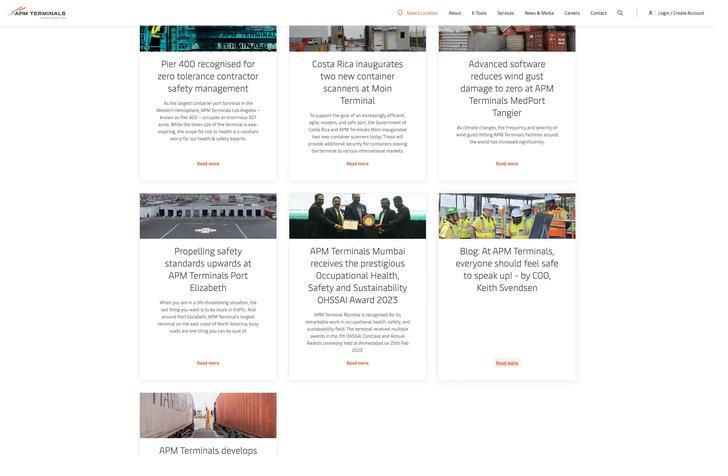 Task type: locate. For each thing, give the bounding box(es) containing it.
& right news
[[537, 10, 541, 16]]

you left the can at the left bottom of the page
[[209, 328, 217, 334]]

1 vertical spatial pier
[[180, 114, 188, 120]]

an right the occupies
[[221, 114, 226, 120]]

1 horizontal spatial &
[[537, 10, 541, 16]]

at
[[482, 245, 491, 257]]

1 horizontal spatial mumbai
[[372, 245, 405, 257]]

at right upwards
[[243, 257, 251, 269]]

on left 25th
[[384, 340, 389, 346]]

0 horizontal spatial a
[[193, 299, 196, 306]]

multiple
[[391, 326, 408, 332]]

remarkable
[[305, 319, 329, 325]]

on up roads in the bottom of the page
[[176, 321, 181, 327]]

2 vertical spatial container
[[331, 133, 350, 140]]

terminal down occupational
[[355, 326, 372, 332]]

safety,
[[388, 319, 401, 325]]

largest up hemisphere,
[[178, 100, 192, 106]]

1 horizontal spatial safe
[[542, 257, 559, 269]]

0 horizontal spatial zero
[[158, 70, 175, 82]]

0 horizontal spatial on
[[176, 321, 181, 327]]

1 horizontal spatial new
[[338, 70, 355, 82]]

in up want
[[188, 299, 192, 306]]

an
[[356, 112, 361, 118], [221, 114, 226, 120]]

more for safety
[[358, 360, 369, 366]]

1 horizontal spatial largest
[[240, 314, 254, 320]]

0 horizontal spatial wind
[[456, 131, 466, 138]]

terminal up goal
[[340, 94, 375, 106]]

thing
[[169, 306, 180, 313], [198, 328, 208, 334]]

today.
[[370, 133, 382, 140]]

thing right the last
[[169, 306, 180, 313]]

as left climate at the top of page
[[457, 124, 462, 131]]

changes,
[[479, 124, 497, 131]]

read for safety
[[347, 360, 357, 366]]

and right safety
[[336, 281, 351, 293]]

terminals inside "propelling safety standards upwards at apm terminals port elizabeth"
[[189, 269, 228, 281]]

400 inside as the largest container port terminal in the western hemisphere, apm terminals los angeles – known as pier 400 – occupies an enormous 507 acres. while the sheer size of the terminal is awe- inspiring, the scope for risk to health is a constant worry for our health & safety experts.
[[189, 114, 197, 120]]

pier
[[161, 57, 176, 70], [180, 114, 188, 120]]

to down life-
[[205, 306, 209, 313]]

0 horizontal spatial container
[[193, 100, 212, 106]]

an up port, in the top of the page
[[356, 112, 361, 118]]

1 horizontal spatial zero
[[506, 82, 523, 94]]

– right "angeles"
[[257, 107, 260, 113]]

situation,
[[230, 299, 249, 306]]

in up terminal's
[[228, 306, 232, 313]]

in up "angeles"
[[241, 100, 245, 106]]

and
[[339, 119, 346, 125], [527, 124, 535, 131], [331, 126, 338, 133], [336, 281, 351, 293], [403, 319, 410, 325], [382, 333, 390, 339]]

1 horizontal spatial thing
[[198, 328, 208, 334]]

mumbai up occupational
[[344, 312, 361, 318]]

two
[[320, 70, 336, 82], [312, 133, 320, 140]]

img4151jpg image
[[289, 194, 426, 239]]

1 vertical spatial safe
[[542, 257, 559, 269]]

apm inside when you are in a life-threatening situation, the last thing you want is to be stuck in traffic. and around port elizabeth, apm terminal's largest terminal on the east coast of north america, busy roads are one thing you can be sure of.
[[208, 314, 218, 320]]

0 vertical spatial port
[[231, 269, 248, 281]]

reduces
[[471, 70, 502, 82]]

1 vertical spatial around
[[162, 314, 176, 320]]

the right receives
[[345, 257, 358, 269]]

as inside the as climate changes, the frequency and severity of wind gusts hitting apm terminals facilities around the world has increased significantly.
[[457, 124, 462, 131]]

to inside to support the goal of an increasingly efficient, agile, modern, and safe port, the government of costa rica and apm terminals moin inaugurated two new container scanners today. these will provide additional security for containers leaving the terminal to various international markets.
[[338, 148, 342, 154]]

around down the last
[[162, 314, 176, 320]]

0 vertical spatial a
[[237, 128, 239, 135]]

at up 2023.
[[354, 340, 358, 346]]

terminal down "additional"
[[319, 148, 337, 154]]

are left one
[[182, 328, 188, 334]]

health,
[[371, 269, 399, 281]]

terminals down the reduces
[[469, 94, 508, 106]]

scanners inside costa rica inaugurates two new container scanners at moin terminal
[[323, 82, 359, 94]]

1 vertical spatial mumbai
[[344, 312, 361, 318]]

0 vertical spatial safety
[[168, 82, 192, 94]]

1 vertical spatial port
[[177, 314, 186, 320]]

1 vertical spatial moin
[[371, 126, 381, 133]]

is up occupational
[[362, 312, 365, 318]]

scanners
[[323, 82, 359, 94], [351, 133, 369, 140]]

the up "angeles"
[[246, 100, 253, 106]]

1 vertical spatial as
[[457, 124, 462, 131]]

last
[[161, 306, 168, 313]]

the left goal
[[333, 112, 340, 118]]

while
[[171, 121, 182, 127]]

feb
[[401, 340, 409, 346]]

work
[[330, 319, 340, 325]]

la-our team image
[[140, 6, 277, 52]]

apm inside advanced software reduces wind gust damage to zero at apm terminals medport tangier
[[535, 82, 554, 94]]

terminals down port
[[211, 107, 231, 113]]

0 vertical spatial moin
[[372, 82, 392, 94]]

/
[[671, 10, 673, 16]]

1 horizontal spatial two
[[320, 70, 336, 82]]

2 horizontal spatial you
[[209, 328, 217, 334]]

terminal
[[223, 100, 240, 106], [225, 121, 243, 127], [319, 148, 337, 154], [158, 321, 175, 327], [355, 326, 372, 332]]

1 horizontal spatial be
[[226, 328, 231, 334]]

containers
[[370, 140, 392, 147]]

safe inside blog: at apm terminals, everyone should feel safe to speak up! - by coo, keith svendsen
[[542, 257, 559, 269]]

a inside as the largest container port terminal in the western hemisphere, apm terminals los angeles – known as pier 400 – occupies an enormous 507 acres. while the sheer size of the terminal is awe- inspiring, the scope for risk to health is a constant worry for our health & safety experts.
[[237, 128, 239, 135]]

is inside when you are in a life-threatening situation, the last thing you want is to be stuck in traffic. and around port elizabeth, apm terminal's largest terminal on the east coast of north america, busy roads are one thing you can be sure of.
[[200, 306, 204, 313]]

read for elizabeth
[[197, 360, 207, 366]]

1 horizontal spatial –
[[257, 107, 260, 113]]

zero
[[158, 70, 175, 82], [506, 82, 523, 94]]

mumbai inside apm terminals mumbai receives the prestigious occupational health, safety and sustainability ohssai award 2023
[[372, 245, 405, 257]]

careers
[[565, 10, 580, 16]]

and up facilities
[[527, 124, 535, 131]]

safety
[[308, 281, 334, 293]]

moin inside costa rica inaugurates two new container scanners at moin terminal
[[372, 82, 392, 94]]

1 vertical spatial thing
[[198, 328, 208, 334]]

container inside costa rica inaugurates two new container scanners at moin terminal
[[357, 70, 395, 82]]

truck pin image
[[140, 393, 277, 438]]

terminal up work on the bottom of the page
[[325, 312, 343, 318]]

scanners inside to support the goal of an increasingly efficient, agile, modern, and safe port, the government of costa rica and apm terminals moin inaugurated two new container scanners today. these will provide additional security for containers leaving the terminal to various international markets.
[[351, 133, 369, 140]]

1 horizontal spatial wind
[[504, 70, 524, 82]]

0 horizontal spatial rica
[[321, 126, 330, 133]]

government
[[376, 119, 401, 125]]

scanners up security
[[351, 133, 369, 140]]

0 vertical spatial 400
[[179, 57, 195, 70]]

health
[[219, 128, 232, 135], [198, 135, 211, 142]]

1 vertical spatial on
[[384, 340, 389, 346]]

0 horizontal spatial safe
[[347, 119, 356, 125]]

to down "additional"
[[338, 148, 342, 154]]

has
[[490, 138, 498, 145]]

a inside when you are in a life-threatening situation, the last thing you want is to be stuck in traffic. and around port elizabeth, apm terminal's largest terminal on the east coast of north america, busy roads are one thing you can be sure of.
[[193, 299, 196, 306]]

1 vertical spatial costa
[[309, 126, 320, 133]]

0 horizontal spatial be
[[210, 306, 215, 313]]

of right size
[[212, 121, 217, 127]]

wind left gust
[[504, 70, 524, 82]]

1 horizontal spatial port
[[231, 269, 248, 281]]

0 vertical spatial two
[[320, 70, 336, 82]]

0 horizontal spatial –
[[199, 114, 201, 120]]

at
[[362, 82, 370, 94], [525, 82, 533, 94], [243, 257, 251, 269], [354, 340, 358, 346]]

0 horizontal spatial you
[[172, 299, 180, 306]]

1 vertical spatial terminal
[[325, 312, 343, 318]]

apm inside blog: at apm terminals, everyone should feel safe to speak up! - by coo, keith svendsen
[[493, 245, 512, 257]]

0 horizontal spatial largest
[[178, 100, 192, 106]]

to right damage
[[495, 82, 504, 94]]

the down gusts
[[470, 138, 477, 145]]

around inside the as climate changes, the frequency and severity of wind gusts hitting apm terminals facilities around the world has increased significantly.
[[544, 131, 558, 138]]

recognised up management
[[198, 57, 241, 70]]

0 vertical spatial pier
[[161, 57, 176, 70]]

two inside costa rica inaugurates two new container scanners at moin terminal
[[320, 70, 336, 82]]

1 horizontal spatial rica
[[337, 57, 354, 70]]

more
[[208, 160, 219, 167], [358, 160, 369, 167], [508, 160, 518, 167], [208, 360, 219, 366], [358, 360, 369, 366], [508, 360, 518, 366]]

wind inside the as climate changes, the frequency and severity of wind gusts hitting apm terminals facilities around the world has increased significantly.
[[456, 131, 466, 138]]

around
[[544, 131, 558, 138], [162, 314, 176, 320]]

-
[[515, 269, 519, 281]]

1 horizontal spatial recognised
[[366, 312, 388, 318]]

0 vertical spatial new
[[338, 70, 355, 82]]

0 vertical spatial recognised
[[198, 57, 241, 70]]

1 horizontal spatial as
[[457, 124, 462, 131]]

goal
[[341, 112, 349, 118]]

recognised up 'health,'
[[366, 312, 388, 318]]

0 horizontal spatial as
[[164, 100, 169, 106]]

0 horizontal spatial port
[[177, 314, 186, 320]]

0 horizontal spatial recognised
[[198, 57, 241, 70]]

elizabeth,
[[187, 314, 207, 320]]

safety inside pier 400 recognised for zero tolerance contractor safety management
[[168, 82, 192, 94]]

to right risk
[[213, 128, 218, 135]]

news & media button
[[525, 0, 554, 26]]

be right the can at the left bottom of the page
[[226, 328, 231, 334]]

rica inside to support the goal of an increasingly efficient, agile, modern, and safe port, the government of costa rica and apm terminals moin inaugurated two new container scanners today. these will provide additional security for containers leaving the terminal to various international markets.
[[321, 126, 330, 133]]

is inside apm terminal mumbai is recognised for its remarkable work in occupational health, safety, and sustainability field. the terminal received multiple awards in the 7th ohssai conclave and annual awards ceremony held at ahmedabad on 25th feb 2023.
[[362, 312, 365, 318]]

0 horizontal spatial pier
[[161, 57, 176, 70]]

as
[[164, 100, 169, 106], [457, 124, 462, 131]]

safe
[[347, 119, 356, 125], [542, 257, 559, 269]]

elizabeth
[[190, 281, 227, 293]]

contractor
[[217, 70, 259, 82]]

hemisphere,
[[174, 107, 200, 113]]

around down severity
[[544, 131, 558, 138]]

terminals down frequency
[[505, 131, 524, 138]]

1 vertical spatial ohssai
[[346, 333, 362, 339]]

awards
[[307, 340, 322, 346]]

gusts
[[467, 131, 478, 138]]

port left elizabeth,
[[177, 314, 186, 320]]

as inside as the largest container port terminal in the western hemisphere, apm terminals los angeles – known as pier 400 – occupies an enormous 507 acres. while the sheer size of the terminal is awe- inspiring, the scope for risk to health is a constant worry for our health & safety experts.
[[164, 100, 169, 106]]

of right goal
[[351, 112, 355, 118]]

of inside when you are in a life-threatening situation, the last thing you want is to be stuck in traffic. and around port elizabeth, apm terminal's largest terminal on the east coast of north america, busy roads are one thing you can be sure of.
[[212, 321, 216, 327]]

you left want
[[181, 306, 188, 313]]

health down risk
[[198, 135, 211, 142]]

0 vertical spatial rica
[[337, 57, 354, 70]]

apm terminals mumbai receives the prestigious occupational health, safety and sustainability ohssai award 2023
[[308, 245, 407, 306]]

at down 'inaugurates'
[[362, 82, 370, 94]]

to left speak
[[464, 269, 472, 281]]

0 horizontal spatial around
[[162, 314, 176, 320]]

about button
[[449, 0, 461, 26]]

of right severity
[[553, 124, 557, 131]]

and up multiple
[[403, 319, 410, 325]]

zero inside pier 400 recognised for zero tolerance contractor safety management
[[158, 70, 175, 82]]

new inside to support the goal of an increasingly efficient, agile, modern, and safe port, the government of costa rica and apm terminals moin inaugurated two new container scanners today. these will provide additional security for containers leaving the terminal to various international markets.
[[321, 133, 329, 140]]

for
[[243, 57, 255, 70], [198, 128, 204, 135], [183, 135, 189, 142], [363, 140, 369, 147], [389, 312, 395, 318]]

are left life-
[[181, 299, 187, 306]]

1 vertical spatial rica
[[321, 126, 330, 133]]

los
[[232, 107, 239, 113]]

0 vertical spatial container
[[357, 70, 395, 82]]

terminals down port, in the top of the page
[[350, 126, 370, 133]]

port up 'situation,'
[[231, 269, 248, 281]]

software
[[510, 57, 546, 70]]

mumbai
[[372, 245, 405, 257], [344, 312, 361, 318]]

moin
[[372, 82, 392, 94], [371, 126, 381, 133]]

0 horizontal spatial two
[[312, 133, 320, 140]]

largest down and
[[240, 314, 254, 320]]

0 vertical spatial as
[[164, 100, 169, 106]]

terminals down propelling
[[189, 269, 228, 281]]

0 vertical spatial on
[[176, 321, 181, 327]]

0 vertical spatial wind
[[504, 70, 524, 82]]

of right 'coast'
[[212, 321, 216, 327]]

largest inside as the largest container port terminal in the western hemisphere, apm terminals los angeles – known as pier 400 – occupies an enormous 507 acres. while the sheer size of the terminal is awe- inspiring, the scope for risk to health is a constant worry for our health & safety experts.
[[178, 100, 192, 106]]

0 horizontal spatial an
[[221, 114, 226, 120]]

1 vertical spatial recognised
[[366, 312, 388, 318]]

to support the goal of an increasingly efficient, agile, modern, and safe port, the government of costa rica and apm terminals moin inaugurated two new container scanners today. these will provide additional security for containers leaving the terminal to various international markets.
[[308, 112, 407, 154]]

1 horizontal spatial pier
[[180, 114, 188, 120]]

terminals
[[469, 94, 508, 106], [211, 107, 231, 113], [350, 126, 370, 133], [505, 131, 524, 138], [331, 245, 370, 257], [189, 269, 228, 281]]

a left life-
[[193, 299, 196, 306]]

1 vertical spatial container
[[193, 100, 212, 106]]

scanners up goal
[[323, 82, 359, 94]]

a up experts.
[[237, 128, 239, 135]]

– up sheer
[[199, 114, 201, 120]]

e-
[[472, 10, 476, 16]]

you right when on the left
[[172, 299, 180, 306]]

as up western
[[164, 100, 169, 106]]

more for elizabeth
[[208, 360, 219, 366]]

known
[[160, 114, 173, 120]]

safety inside "propelling safety standards upwards at apm terminals port elizabeth"
[[217, 245, 242, 257]]

ceremony
[[323, 340, 343, 346]]

damage
[[461, 82, 493, 94]]

the inside apm terminal mumbai is recognised for its remarkable work in occupational health, safety, and sustainability field. the terminal received multiple awards in the 7th ohssai conclave and annual awards ceremony held at ahmedabad on 25th feb 2023.
[[331, 333, 338, 339]]

be down "threatening"
[[210, 306, 215, 313]]

1 horizontal spatial on
[[384, 340, 389, 346]]

the left east
[[182, 321, 189, 327]]

more for management
[[208, 160, 219, 167]]

ohssai up work on the bottom of the page
[[318, 293, 348, 306]]

modern,
[[321, 119, 338, 125]]

read more for elizabeth
[[197, 360, 219, 366]]

2 horizontal spatial container
[[357, 70, 395, 82]]

1 vertical spatial scanners
[[351, 133, 369, 140]]

facilities
[[525, 131, 543, 138]]

terminals up occupational
[[331, 245, 370, 257]]

careers button
[[565, 0, 580, 26]]

apm inside to support the goal of an increasingly efficient, agile, modern, and safe port, the government of costa rica and apm terminals moin inaugurated two new container scanners today. these will provide additional security for containers leaving the terminal to various international markets.
[[339, 126, 349, 133]]

1 vertical spatial largest
[[240, 314, 254, 320]]

0 vertical spatial scanners
[[323, 82, 359, 94]]

0 horizontal spatial thing
[[169, 306, 180, 313]]

at inside advanced software reduces wind gust damage to zero at apm terminals medport tangier
[[525, 82, 533, 94]]

1 horizontal spatial you
[[181, 306, 188, 313]]

0 vertical spatial ohssai
[[318, 293, 348, 306]]

1 vertical spatial wind
[[456, 131, 466, 138]]

0 vertical spatial health
[[219, 128, 232, 135]]

health up experts.
[[219, 128, 232, 135]]

standards
[[165, 257, 205, 269]]

terminals inside the as climate changes, the frequency and severity of wind gusts hitting apm terminals facilities around the world has increased significantly.
[[505, 131, 524, 138]]

thing down 'coast'
[[198, 328, 208, 334]]

wind left gusts
[[456, 131, 466, 138]]

safe down goal
[[347, 119, 356, 125]]

2 vertical spatial safety
[[217, 245, 242, 257]]

one
[[189, 328, 197, 334]]

at down software
[[525, 82, 533, 94]]

ohssai down the
[[346, 333, 362, 339]]

terminals,
[[514, 245, 554, 257]]

speak
[[474, 269, 498, 281]]

a
[[237, 128, 239, 135], [193, 299, 196, 306]]

1 horizontal spatial around
[[544, 131, 558, 138]]

terminal up roads in the bottom of the page
[[158, 321, 175, 327]]

& down risk
[[212, 135, 215, 142]]

various
[[343, 148, 358, 154]]

largest inside when you are in a life-threatening situation, the last thing you want is to be stuck in traffic. and around port elizabeth, apm terminal's largest terminal on the east coast of north america, busy roads are one thing you can be sure of.
[[240, 314, 254, 320]]

mumbai inside apm terminal mumbai is recognised for its remarkable work in occupational health, safety, and sustainability field. the terminal received multiple awards in the 7th ohssai conclave and annual awards ceremony held at ahmedabad on 25th feb 2023.
[[344, 312, 361, 318]]

read for management
[[197, 160, 207, 167]]

awards
[[311, 333, 325, 339]]

these
[[383, 133, 395, 140]]

is
[[244, 121, 247, 127], [233, 128, 236, 135], [200, 306, 204, 313], [362, 312, 365, 318]]

more for moin
[[358, 160, 369, 167]]

400 inside pier 400 recognised for zero tolerance contractor safety management
[[179, 57, 195, 70]]

0 horizontal spatial new
[[321, 133, 329, 140]]

port inside when you are in a life-threatening situation, the last thing you want is to be stuck in traffic. and around port elizabeth, apm terminal's largest terminal on the east coast of north america, busy roads are one thing you can be sure of.
[[177, 314, 186, 320]]

1 vertical spatial two
[[312, 133, 320, 140]]

1 vertical spatial new
[[321, 133, 329, 140]]

ohssai
[[318, 293, 348, 306], [346, 333, 362, 339]]

0 vertical spatial thing
[[169, 306, 180, 313]]

1 vertical spatial 400
[[189, 114, 197, 120]]

&
[[537, 10, 541, 16], [212, 135, 215, 142]]

0 vertical spatial &
[[537, 10, 541, 16]]

moin up today. at the right top of page
[[371, 126, 381, 133]]

on inside when you are in a life-threatening situation, the last thing you want is to be stuck in traffic. and around port elizabeth, apm terminal's largest terminal on the east coast of north america, busy roads are one thing you can be sure of.
[[176, 321, 181, 327]]

0 vertical spatial terminal
[[340, 94, 375, 106]]

0 vertical spatial costa
[[312, 57, 335, 70]]

400
[[179, 57, 195, 70], [189, 114, 197, 120]]

apm inside apm terminal mumbai is recognised for its remarkable work in occupational health, safety, and sustainability field. the terminal received multiple awards in the 7th ohssai conclave and annual awards ceremony held at ahmedabad on 25th feb 2023.
[[314, 312, 324, 318]]

costa inside to support the goal of an increasingly efficient, agile, modern, and safe port, the government of costa rica and apm terminals moin inaugurated two new container scanners today. these will provide additional security for containers leaving the terminal to various international markets.
[[309, 126, 320, 133]]

sheer
[[191, 121, 202, 127]]

advanced software reduces wind gust damage to zero at apm terminals medport tangier
[[461, 57, 554, 118]]

pier inside as the largest container port terminal in the western hemisphere, apm terminals los angeles – known as pier 400 – occupies an enormous 507 acres. while the sheer size of the terminal is awe- inspiring, the scope for risk to health is a constant worry for our health & safety experts.
[[180, 114, 188, 120]]

the down provide
[[312, 148, 318, 154]]

container inside as the largest container port terminal in the western hemisphere, apm terminals los angeles – known as pier 400 – occupies an enormous 507 acres. while the sheer size of the terminal is awe- inspiring, the scope for risk to health is a constant worry for our health & safety experts.
[[193, 100, 212, 106]]

the up ceremony
[[331, 333, 338, 339]]

0 vertical spatial safe
[[347, 119, 356, 125]]

gust
[[526, 70, 544, 82]]

annual
[[391, 333, 405, 339]]

1 vertical spatial safety
[[216, 135, 229, 142]]

the right changes,
[[498, 124, 505, 131]]

1 vertical spatial you
[[181, 306, 188, 313]]

mumbai up health,
[[372, 245, 405, 257]]

create
[[674, 10, 687, 16]]

terminal down enormous
[[225, 121, 243, 127]]

moin down 'inaugurates'
[[372, 82, 392, 94]]

1 horizontal spatial container
[[331, 133, 350, 140]]

1 horizontal spatial an
[[356, 112, 361, 118]]

stuck
[[216, 306, 227, 313]]

costa inside costa rica inaugurates two new container scanners at moin terminal
[[312, 57, 335, 70]]

is down life-
[[200, 306, 204, 313]]

moin inside to support the goal of an increasingly efficient, agile, modern, and safe port, the government of costa rica and apm terminals moin inaugurated two new container scanners today. these will provide additional security for containers leaving the terminal to various international markets.
[[371, 126, 381, 133]]

safe right feel
[[542, 257, 559, 269]]

0 vertical spatial largest
[[178, 100, 192, 106]]



Task type: describe. For each thing, give the bounding box(es) containing it.
is left awe-
[[244, 121, 247, 127]]

safety inside as the largest container port terminal in the western hemisphere, apm terminals los angeles – known as pier 400 – occupies an enormous 507 acres. while the sheer size of the terminal is awe- inspiring, the scope for risk to health is a constant worry for our health & safety experts.
[[216, 135, 229, 142]]

e-tools button
[[472, 0, 487, 26]]

want
[[189, 306, 199, 313]]

the down increasingly
[[368, 119, 375, 125]]

in up ceremony
[[326, 333, 330, 339]]

the up western
[[170, 100, 176, 106]]

as for advanced software reduces wind gust damage to zero at apm terminals medport tangier
[[457, 124, 462, 131]]

when
[[160, 299, 171, 306]]

7th
[[339, 333, 345, 339]]

read for moin
[[347, 160, 357, 167]]

0 vertical spatial you
[[172, 299, 180, 306]]

wind inside advanced software reduces wind gust damage to zero at apm terminals medport tangier
[[504, 70, 524, 82]]

container inside to support the goal of an increasingly efficient, agile, modern, and safe port, the government of costa rica and apm terminals moin inaugurated two new container scanners today. these will provide additional security for containers leaving the terminal to various international markets.
[[331, 133, 350, 140]]

terminal inside costa rica inaugurates two new container scanners at moin terminal
[[340, 94, 375, 106]]

agile,
[[309, 119, 320, 125]]

world
[[478, 138, 489, 145]]

& inside as the largest container port terminal in the western hemisphere, apm terminals los angeles – known as pier 400 – occupies an enormous 507 acres. while the sheer size of the terminal is awe- inspiring, the scope for risk to health is a constant worry for our health & safety experts.
[[212, 135, 215, 142]]

as climate changes, the frequency and severity of wind gusts hitting apm terminals facilities around the world has increased significantly.
[[456, 124, 558, 145]]

apm inside apm terminals mumbai receives the prestigious occupational health, safety and sustainability ohssai award 2023
[[310, 245, 329, 257]]

everyone
[[456, 257, 492, 269]]

north
[[217, 321, 229, 327]]

keith
[[477, 281, 497, 293]]

america,
[[230, 321, 248, 327]]

threatening
[[205, 299, 229, 306]]

the up and
[[250, 299, 257, 306]]

2 vertical spatial you
[[209, 328, 217, 334]]

as the largest container port terminal in the western hemisphere, apm terminals los angeles – known as pier 400 – occupies an enormous 507 acres. while the sheer size of the terminal is awe- inspiring, the scope for risk to health is a constant worry for our health & safety experts.
[[156, 100, 260, 142]]

1 vertical spatial are
[[182, 328, 188, 334]]

in up the field. on the bottom of the page
[[341, 319, 344, 325]]

propelling
[[174, 245, 215, 257]]

220902 wind resilance tool image
[[439, 6, 576, 52]]

acres.
[[158, 121, 170, 127]]

feel
[[524, 257, 539, 269]]

when you are in a life-threatening situation, the last thing you want is to be stuck in traffic. and around port elizabeth, apm terminal's largest terminal on the east coast of north america, busy roads are one thing you can be sure of.
[[158, 299, 259, 334]]

as for pier 400 recognised for zero tolerance contractor safety management
[[164, 100, 169, 106]]

2023
[[377, 293, 398, 306]]

port
[[213, 100, 222, 106]]

to
[[310, 112, 315, 118]]

about
[[449, 10, 461, 16]]

blog: at apm terminals, everyone should feel safe to speak up! - by coo, keith svendsen
[[456, 245, 559, 293]]

on inside apm terminal mumbai is recognised for its remarkable work in occupational health, safety, and sustainability field. the terminal received multiple awards in the 7th ohssai conclave and annual awards ceremony held at ahmedabad on 25th feb 2023.
[[384, 340, 389, 346]]

and down received
[[382, 333, 390, 339]]

25th
[[391, 340, 400, 346]]

select location
[[407, 10, 438, 16]]

to inside blog: at apm terminals, everyone should feel safe to speak up! - by coo, keith svendsen
[[464, 269, 472, 281]]

east
[[190, 321, 199, 327]]

terminal inside when you are in a life-threatening situation, the last thing you want is to be stuck in traffic. and around port elizabeth, apm terminal's largest terminal on the east coast of north america, busy roads are one thing you can be sure of.
[[158, 321, 175, 327]]

terminals inside to support the goal of an increasingly efficient, agile, modern, and safe port, the government of costa rica and apm terminals moin inaugurated two new container scanners today. these will provide additional security for containers leaving the terminal to various international markets.
[[350, 126, 370, 133]]

1 horizontal spatial health
[[219, 128, 232, 135]]

read more for moin
[[347, 160, 369, 167]]

to inside advanced software reduces wind gust damage to zero at apm terminals medport tangier
[[495, 82, 504, 94]]

apm inside as the largest container port terminal in the western hemisphere, apm terminals los angeles – known as pier 400 – occupies an enormous 507 acres. while the sheer size of the terminal is awe- inspiring, the scope for risk to health is a constant worry for our health & safety experts.
[[201, 107, 210, 113]]

account
[[688, 10, 705, 16]]

services
[[498, 10, 514, 16]]

in inside as the largest container port terminal in the western hemisphere, apm terminals los angeles – known as pier 400 – occupies an enormous 507 acres. while the sheer size of the terminal is awe- inspiring, the scope for risk to health is a constant worry for our health & safety experts.
[[241, 100, 245, 106]]

at inside costa rica inaugurates two new container scanners at moin terminal
[[362, 82, 370, 94]]

additional
[[324, 140, 345, 147]]

terminal inside apm terminal mumbai is recognised for its remarkable work in occupational health, safety, and sustainability field. the terminal received multiple awards in the 7th ohssai conclave and annual awards ceremony held at ahmedabad on 25th feb 2023.
[[355, 326, 372, 332]]

terminal inside to support the goal of an increasingly efficient, agile, modern, and safe port, the government of costa rica and apm terminals moin inaugurated two new container scanners today. these will provide additional security for containers leaving the terminal to various international markets.
[[319, 148, 337, 154]]

around inside when you are in a life-threatening situation, the last thing you want is to be stuck in traffic. and around port elizabeth, apm terminal's largest terminal on the east coast of north america, busy roads are one thing you can be sure of.
[[162, 314, 176, 320]]

traffic.
[[233, 306, 247, 313]]

0 vertical spatial –
[[257, 107, 260, 113]]

scope
[[185, 128, 197, 135]]

two inside to support the goal of an increasingly efficient, agile, modern, and safe port, the government of costa rica and apm terminals moin inaugurated two new container scanners today. these will provide additional security for containers leaving the terminal to various international markets.
[[312, 133, 320, 140]]

more for at
[[508, 160, 518, 167]]

news
[[525, 10, 536, 16]]

frequency
[[506, 124, 526, 131]]

at inside apm terminal mumbai is recognised for its remarkable work in occupational health, safety, and sustainability field. the terminal received multiple awards in the 7th ohssai conclave and annual awards ceremony held at ahmedabad on 25th feb 2023.
[[354, 340, 358, 346]]

scanner moin 2023 image
[[289, 6, 426, 52]]

sustainability
[[353, 281, 407, 293]]

of down efficient,
[[402, 119, 406, 125]]

for inside apm terminal mumbai is recognised for its remarkable work in occupational health, safety, and sustainability field. the terminal received multiple awards in the 7th ohssai conclave and annual awards ceremony held at ahmedabad on 25th feb 2023.
[[389, 312, 395, 318]]

tolerance
[[177, 70, 214, 82]]

port inside "propelling safety standards upwards at apm terminals port elizabeth"
[[231, 269, 248, 281]]

of inside as the largest container port terminal in the western hemisphere, apm terminals los angeles – known as pier 400 – occupies an enormous 507 acres. while the sheer size of the terminal is awe- inspiring, the scope for risk to health is a constant worry for our health & safety experts.
[[212, 121, 217, 127]]

read more for at
[[496, 160, 518, 167]]

zero inside advanced software reduces wind gust damage to zero at apm terminals medport tangier
[[506, 82, 523, 94]]

support
[[316, 112, 332, 118]]

occupational
[[346, 319, 372, 325]]

size
[[203, 121, 211, 127]]

ohssai inside apm terminals mumbai receives the prestigious occupational health, safety and sustainability ohssai award 2023
[[318, 293, 348, 306]]

coo,
[[533, 269, 551, 281]]

recognised inside apm terminal mumbai is recognised for its remarkable work in occupational health, safety, and sustainability field. the terminal received multiple awards in the 7th ohssai conclave and annual awards ceremony held at ahmedabad on 25th feb 2023.
[[366, 312, 388, 318]]

significantly.
[[519, 138, 545, 145]]

occupies
[[202, 114, 220, 120]]

inaugurated
[[382, 126, 407, 133]]

pier inside pier 400 recognised for zero tolerance contractor safety management
[[161, 57, 176, 70]]

and inside the as climate changes, the frequency and severity of wind gusts hitting apm terminals facilities around the world has increased significantly.
[[527, 124, 535, 131]]

1 vertical spatial –
[[199, 114, 201, 120]]

ohssai inside apm terminal mumbai is recognised for its remarkable work in occupational health, safety, and sustainability field. the terminal received multiple awards in the 7th ohssai conclave and annual awards ceremony held at ahmedabad on 25th feb 2023.
[[346, 333, 362, 339]]

230116 pe helipad 1 image
[[140, 194, 277, 239]]

new inside costa rica inaugurates two new container scanners at moin terminal
[[338, 70, 355, 82]]

up!
[[500, 269, 513, 281]]

media
[[542, 10, 554, 16]]

0 vertical spatial are
[[181, 299, 187, 306]]

to inside as the largest container port terminal in the western hemisphere, apm terminals los angeles – known as pier 400 – occupies an enormous 507 acres. while the sheer size of the terminal is awe- inspiring, the scope for risk to health is a constant worry for our health & safety experts.
[[213, 128, 218, 135]]

mumbai for terminal
[[344, 312, 361, 318]]

tangier
[[493, 106, 522, 118]]

is up experts.
[[233, 128, 236, 135]]

svendsen
[[500, 281, 538, 293]]

medport
[[510, 94, 545, 106]]

an inside to support the goal of an increasingly efficient, agile, modern, and safe port, the government of costa rica and apm terminals moin inaugurated two new container scanners today. these will provide additional security for containers leaving the terminal to various international markets.
[[356, 112, 361, 118]]

& inside "dropdown button"
[[537, 10, 541, 16]]

0 vertical spatial be
[[210, 306, 215, 313]]

terminal's
[[219, 314, 239, 320]]

severity
[[536, 124, 552, 131]]

safe inside to support the goal of an increasingly efficient, agile, modern, and safe port, the government of costa rica and apm terminals moin inaugurated two new container scanners today. these will provide additional security for containers leaving the terminal to various international markets.
[[347, 119, 356, 125]]

services button
[[498, 0, 514, 26]]

news & media
[[525, 10, 554, 16]]

busy
[[249, 321, 259, 327]]

increased
[[499, 138, 518, 145]]

507
[[249, 114, 256, 120]]

mumbai for terminals
[[372, 245, 405, 257]]

and down goal
[[339, 119, 346, 125]]

and inside apm terminals mumbai receives the prestigious occupational health, safety and sustainability ohssai award 2023
[[336, 281, 351, 293]]

awe-
[[248, 121, 258, 127]]

will
[[396, 133, 403, 140]]

to inside when you are in a life-threatening situation, the last thing you want is to be stuck in traffic. and around port elizabeth, apm terminal's largest terminal on the east coast of north america, busy roads are one thing you can be sure of.
[[205, 306, 209, 313]]

blog:
[[460, 245, 480, 257]]

contact
[[591, 10, 607, 16]]

an inside as the largest container port terminal in the western hemisphere, apm terminals los angeles – known as pier 400 – occupies an enormous 507 acres. while the sheer size of the terminal is awe- inspiring, the scope for risk to health is a constant worry for our health & safety experts.
[[221, 114, 226, 120]]

as
[[175, 114, 179, 120]]

for inside to support the goal of an increasingly efficient, agile, modern, and safe port, the government of costa rica and apm terminals moin inaugurated two new container scanners today. these will provide additional security for containers leaving the terminal to various international markets.
[[363, 140, 369, 147]]

the down while
[[177, 128, 184, 135]]

leaving
[[393, 140, 407, 147]]

field.
[[335, 326, 345, 332]]

the down the occupies
[[218, 121, 224, 127]]

our
[[190, 135, 197, 142]]

terminals inside advanced software reduces wind gust damage to zero at apm terminals medport tangier
[[469, 94, 508, 106]]

at inside "propelling safety standards upwards at apm terminals port elizabeth"
[[243, 257, 251, 269]]

the inside apm terminals mumbai receives the prestigious occupational health, safety and sustainability ohssai award 2023
[[345, 257, 358, 269]]

contact button
[[591, 0, 607, 26]]

the
[[346, 326, 354, 332]]

gemba safety walk keith svendsen image
[[439, 194, 576, 239]]

and down modern,
[[331, 126, 338, 133]]

pier 400 recognised for zero tolerance contractor safety management
[[158, 57, 259, 94]]

terminal inside apm terminal mumbai is recognised for its remarkable work in occupational health, safety, and sustainability field. the terminal received multiple awards in the 7th ohssai conclave and annual awards ceremony held at ahmedabad on 25th feb 2023.
[[325, 312, 343, 318]]

read more for management
[[197, 160, 219, 167]]

costa rica inaugurates two new container scanners at moin terminal
[[312, 57, 403, 106]]

1 vertical spatial be
[[226, 328, 231, 334]]

terminal up los
[[223, 100, 240, 106]]

1 vertical spatial health
[[198, 135, 211, 142]]

sustainability
[[307, 326, 334, 332]]

apm inside the as climate changes, the frequency and severity of wind gusts hitting apm terminals facilities around the world has increased significantly.
[[494, 131, 504, 138]]

login / create account
[[659, 10, 705, 16]]

prestigious
[[361, 257, 405, 269]]

apm inside "propelling safety standards upwards at apm terminals port elizabeth"
[[168, 269, 187, 281]]

tools
[[476, 10, 487, 16]]

read more for safety
[[347, 360, 369, 366]]

management
[[195, 82, 248, 94]]

the up scope on the left of the page
[[183, 121, 190, 127]]

rica inside costa rica inaugurates two new container scanners at moin terminal
[[337, 57, 354, 70]]

markets.
[[386, 148, 404, 154]]

terminals inside as the largest container port terminal in the western hemisphere, apm terminals los angeles – known as pier 400 – occupies an enormous 507 acres. while the sheer size of the terminal is awe- inspiring, the scope for risk to health is a constant worry for our health & safety experts.
[[211, 107, 231, 113]]

of inside the as climate changes, the frequency and severity of wind gusts hitting apm terminals facilities around the world has increased significantly.
[[553, 124, 557, 131]]

terminals inside apm terminals mumbai receives the prestigious occupational health, safety and sustainability ohssai award 2023
[[331, 245, 370, 257]]

recognised inside pier 400 recognised for zero tolerance contractor safety management
[[198, 57, 241, 70]]

roads
[[169, 328, 180, 334]]

for inside pier 400 recognised for zero tolerance contractor safety management
[[243, 57, 255, 70]]

held
[[344, 340, 353, 346]]

read for at
[[496, 160, 507, 167]]

inaugurates
[[356, 57, 403, 70]]

received
[[373, 326, 390, 332]]



Task type: vqa. For each thing, say whether or not it's contained in the screenshot.
bottom on
yes



